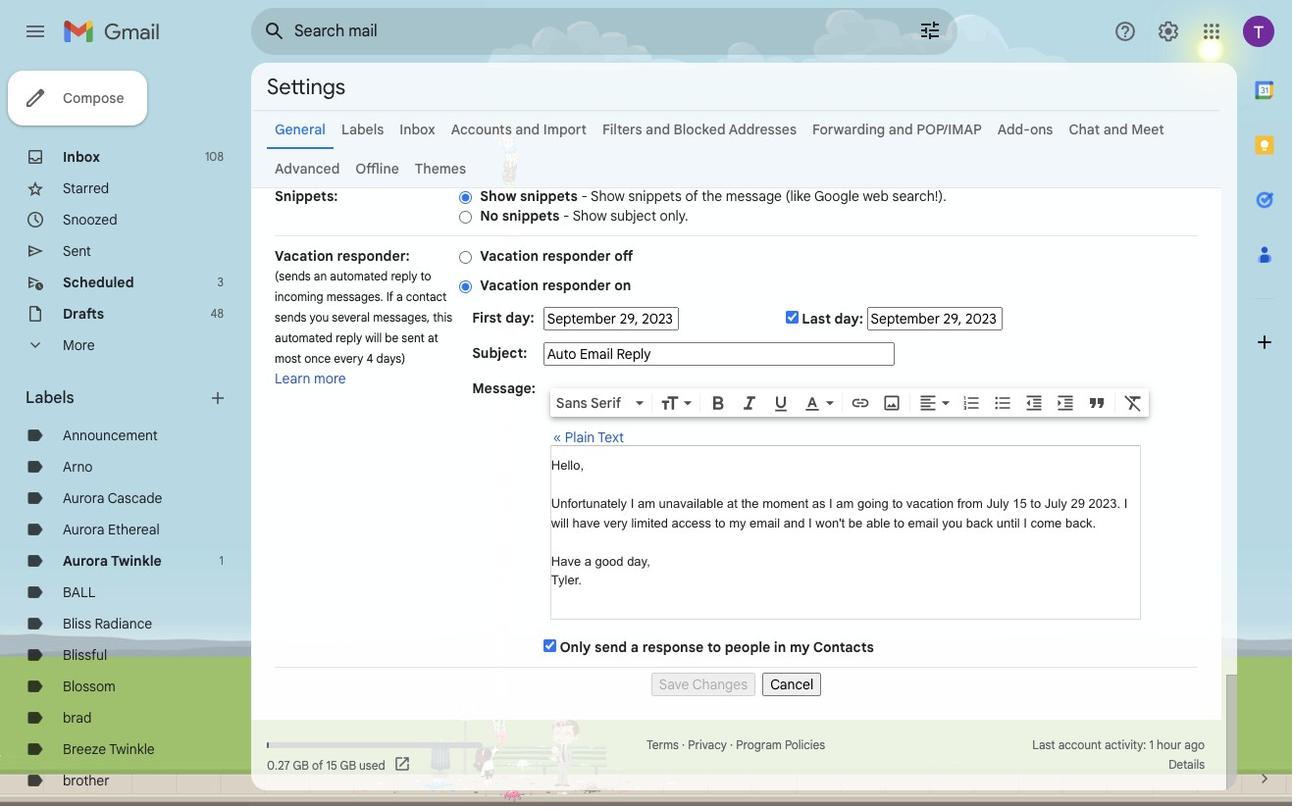 Task type: describe. For each thing, give the bounding box(es) containing it.
privacy link
[[688, 738, 727, 753]]

save changes
[[659, 676, 748, 694]]

first day:
[[472, 309, 534, 327]]

last for last day:
[[802, 310, 831, 328]]

learn more link
[[275, 370, 346, 388]]

1 inside last account activity: 1 hour ago details
[[1150, 738, 1154, 753]]

subject:
[[472, 344, 527, 362]]

only
[[560, 639, 591, 656]]

0 vertical spatial inbox
[[400, 121, 435, 138]]

sends
[[275, 310, 307, 325]]

at inside vacation responder: (sends an automated reply to incoming messages. if a contact sends you several messages, this automated reply will be sent at most once every 4 days) learn more
[[428, 331, 438, 345]]

hour
[[1157, 738, 1182, 753]]

filters
[[602, 121, 642, 138]]

aurora cascade link
[[63, 490, 162, 507]]

29
[[1071, 496, 1085, 511]]

and for forwarding
[[889, 121, 913, 138]]

i left won't
[[809, 516, 812, 530]]

1 inside labels navigation
[[219, 553, 224, 568]]

twinkle for breeze twinkle
[[109, 741, 155, 758]]

labels heading
[[26, 389, 208, 408]]

arno link
[[63, 458, 93, 476]]

radiance
[[95, 615, 152, 633]]

chat and meet link
[[1069, 121, 1164, 138]]

vacation
[[906, 496, 954, 511]]

snoozed
[[63, 211, 117, 229]]

my inside unfortunately i am unavailable at the moment as i am going to vacation from july 15 to july 29 2023. i will have very limited access to my email and i won't be able to email you back until i come back.
[[729, 516, 746, 530]]

activity:
[[1105, 738, 1147, 753]]

offline link
[[356, 160, 399, 178]]

aurora for aurora twinkle
[[63, 552, 108, 570]]

response
[[642, 639, 704, 656]]

1 email from the left
[[750, 516, 780, 530]]

contact
[[406, 289, 447, 304]]

italic ‪(⌘i)‬ image
[[740, 393, 759, 413]]

labels link
[[341, 121, 384, 138]]

formatting options toolbar
[[550, 389, 1149, 417]]

going
[[858, 496, 889, 511]]

incoming
[[275, 289, 323, 304]]

numbered list ‪(⌘⇧7)‬ image
[[961, 393, 981, 413]]

off
[[615, 247, 633, 265]]

1 july from the left
[[987, 496, 1009, 511]]

program
[[736, 738, 782, 753]]

compose
[[63, 89, 124, 107]]

inbox inside labels navigation
[[63, 148, 100, 166]]

to right going
[[892, 496, 903, 511]]

breeze
[[63, 741, 106, 758]]

serif
[[591, 394, 621, 412]]

ago
[[1185, 738, 1205, 753]]

starred
[[63, 180, 109, 197]]

settings
[[267, 73, 346, 100]]

advanced search options image
[[911, 11, 950, 50]]

able
[[866, 516, 890, 530]]

no
[[480, 207, 499, 225]]

4
[[366, 351, 373, 366]]

48
[[210, 306, 224, 321]]

vacation responder on
[[480, 277, 631, 294]]

1 gb from the left
[[293, 758, 309, 773]]

underline ‪(⌘u)‬ image
[[771, 394, 791, 414]]

blossom
[[63, 678, 116, 696]]

responder:
[[337, 247, 410, 265]]

aurora for aurora ethereal
[[63, 521, 104, 539]]

you inside vacation responder: (sends an automated reply to incoming messages. if a contact sends you several messages, this automated reply will be sent at most once every 4 days) learn more
[[310, 310, 329, 325]]

have
[[551, 554, 581, 569]]

this
[[433, 310, 452, 325]]

indent more ‪(⌘])‬ image
[[1056, 393, 1075, 413]]

No snippets radio
[[459, 210, 472, 225]]

Last day: text field
[[867, 307, 1002, 331]]

1 vertical spatial automated
[[275, 331, 333, 345]]

breeze twinkle
[[63, 741, 155, 758]]

snippets for show snippets of the message (like google web search!).
[[520, 187, 578, 205]]

i right until
[[1024, 516, 1027, 530]]

of inside footer
[[312, 758, 323, 773]]

snippets up only.
[[629, 187, 682, 205]]

advanced
[[275, 160, 340, 178]]

2 horizontal spatial a
[[631, 639, 639, 656]]

Subject text field
[[543, 342, 895, 366]]

vacation responder: (sends an automated reply to incoming messages. if a contact sends you several messages, this automated reply will be sent at most once every 4 days) learn more
[[275, 247, 452, 388]]

responder for on
[[542, 277, 611, 294]]

be inside unfortunately i am unavailable at the moment as i am going to vacation from july 15 to july 29 2023. i will have very limited access to my email and i won't be able to email you back until i come back.
[[849, 516, 863, 530]]

search!).
[[892, 187, 947, 205]]

offline
[[356, 160, 399, 178]]

labels for labels heading
[[26, 389, 74, 408]]

message:
[[472, 380, 536, 397]]

more
[[314, 370, 346, 388]]

access
[[672, 516, 711, 530]]

insert image image
[[882, 393, 902, 413]]

1 vertical spatial reply
[[336, 331, 362, 345]]

messages.
[[326, 289, 383, 304]]

0 vertical spatial automated
[[330, 269, 388, 284]]

last for last account activity: 1 hour ago details
[[1032, 738, 1055, 753]]

if
[[386, 289, 393, 304]]

first
[[472, 309, 502, 327]]

labels navigation
[[0, 63, 251, 807]]

be inside vacation responder: (sends an automated reply to incoming messages. if a contact sends you several messages, this automated reply will be sent at most once every 4 days) learn more
[[385, 331, 399, 345]]

meet
[[1131, 121, 1164, 138]]

announcement
[[63, 427, 158, 444]]

Vacation responder off radio
[[459, 250, 472, 265]]

brad
[[63, 709, 92, 727]]

twinkle for aurora twinkle
[[111, 552, 162, 570]]

people
[[725, 639, 770, 656]]

ball
[[63, 584, 96, 601]]

support image
[[1114, 20, 1137, 43]]

vacation for vacation responder: (sends an automated reply to incoming messages. if a contact sends you several messages, this automated reply will be sent at most once every 4 days) learn more
[[275, 247, 334, 265]]

2 gb from the left
[[340, 758, 356, 773]]

no snippets - show subject only.
[[480, 207, 688, 225]]

sent
[[63, 242, 91, 260]]

message
[[726, 187, 782, 205]]

forwarding and pop/imap
[[813, 121, 982, 138]]

2 july from the left
[[1045, 496, 1067, 511]]

scheduled link
[[63, 274, 134, 291]]

bulleted list ‪(⌘⇧8)‬ image
[[993, 393, 1012, 413]]

cascade
[[108, 490, 162, 507]]

advanced link
[[275, 160, 340, 178]]

contacts
[[813, 639, 874, 656]]

accounts and import link
[[451, 121, 587, 138]]

breeze twinkle link
[[63, 741, 155, 758]]

save
[[659, 676, 689, 694]]

108
[[205, 149, 224, 164]]

Search mail text field
[[294, 22, 863, 41]]

2 am from the left
[[836, 496, 854, 511]]

navigation containing save changes
[[275, 668, 1198, 697]]

quote ‪(⌘⇧9)‬ image
[[1087, 393, 1107, 413]]

2 email from the left
[[908, 516, 939, 530]]

0.27 gb of 15 gb used
[[267, 758, 385, 773]]

- for show subject only.
[[563, 207, 570, 225]]

from
[[958, 496, 983, 511]]

will inside unfortunately i am unavailable at the moment as i am going to vacation from july 15 to july 29 2023. i will have very limited access to my email and i won't be able to email you back until i come back.
[[551, 516, 569, 530]]

have a good day, tyler.
[[551, 554, 650, 588]]

themes
[[415, 160, 466, 178]]

as
[[812, 496, 826, 511]]

compose button
[[8, 71, 148, 126]]

filters and blocked addresses
[[602, 121, 797, 138]]

unavailable
[[659, 496, 724, 511]]

until
[[997, 516, 1020, 530]]

labels for labels link on the top of the page
[[341, 121, 384, 138]]

snippets for show subject only.
[[502, 207, 560, 225]]

general
[[275, 121, 326, 138]]

day: for first day:
[[506, 309, 534, 327]]

drafts
[[63, 305, 104, 323]]

most
[[275, 351, 301, 366]]



Task type: vqa. For each thing, say whether or not it's contained in the screenshot.
13 corresponding to subject)
no



Task type: locate. For each thing, give the bounding box(es) containing it.
and for chat
[[1103, 121, 1128, 138]]

be left 'able'
[[849, 516, 863, 530]]

aurora up ball
[[63, 552, 108, 570]]

a left 'good' on the left bottom
[[585, 554, 592, 569]]

automated down sends
[[275, 331, 333, 345]]

at inside unfortunately i am unavailable at the moment as i am going to vacation from july 15 to july 29 2023. i will have very limited access to my email and i won't be able to email you back until i come back.
[[727, 496, 738, 511]]

0 horizontal spatial will
[[365, 331, 382, 345]]

be up days)
[[385, 331, 399, 345]]

1 horizontal spatial inbox
[[400, 121, 435, 138]]

blissful link
[[63, 647, 107, 664]]

0 vertical spatial a
[[396, 289, 403, 304]]

aurora down the arno 'link'
[[63, 490, 104, 507]]

automated up messages.
[[330, 269, 388, 284]]

Last day: checkbox
[[786, 311, 798, 324]]

chat and meet
[[1069, 121, 1164, 138]]

0 horizontal spatial day:
[[506, 309, 534, 327]]

Vacation responder text field
[[551, 456, 1140, 609]]

1 vertical spatial inbox link
[[63, 148, 100, 166]]

None search field
[[251, 8, 958, 55]]

at right sent
[[428, 331, 438, 345]]

to up come
[[1031, 496, 1041, 511]]

0 horizontal spatial -
[[563, 207, 570, 225]]

0 vertical spatial 15
[[1013, 496, 1027, 511]]

1 vertical spatial of
[[312, 758, 323, 773]]

i right as
[[829, 496, 833, 511]]

addresses
[[729, 121, 797, 138]]

privacy
[[688, 738, 727, 753]]

every
[[334, 351, 363, 366]]

last left account
[[1032, 738, 1055, 753]]

1 horizontal spatial day:
[[835, 310, 863, 328]]

main menu image
[[24, 20, 47, 43]]

inbox up themes
[[400, 121, 435, 138]]

day: for last day:
[[835, 310, 863, 328]]

0 horizontal spatial a
[[396, 289, 403, 304]]

reply up "every"
[[336, 331, 362, 345]]

and for accounts
[[515, 121, 540, 138]]

search mail image
[[257, 14, 292, 49]]

i up limited
[[631, 496, 634, 511]]

1 aurora from the top
[[63, 490, 104, 507]]

am up limited
[[638, 496, 655, 511]]

my right in
[[790, 639, 810, 656]]

a inside vacation responder: (sends an automated reply to incoming messages. if a contact sends you several messages, this automated reply will be sent at most once every 4 days) learn more
[[396, 289, 403, 304]]

0 horizontal spatial email
[[750, 516, 780, 530]]

1 vertical spatial last
[[1032, 738, 1055, 753]]

footer containing terms
[[251, 736, 1222, 775]]

0 vertical spatial of
[[685, 187, 698, 205]]

0 horizontal spatial my
[[729, 516, 746, 530]]

show left subject
[[573, 207, 607, 225]]

the left the 'message'
[[702, 187, 722, 205]]

1 vertical spatial inbox
[[63, 148, 100, 166]]

will up 4
[[365, 331, 382, 345]]

0 vertical spatial reply
[[391, 269, 417, 284]]

gb right 0.27
[[293, 758, 309, 773]]

you down from
[[942, 516, 963, 530]]

show up no
[[480, 187, 517, 205]]

0 horizontal spatial gb
[[293, 758, 309, 773]]

15 inside unfortunately i am unavailable at the moment as i am going to vacation from july 15 to july 29 2023. i will have very limited access to my email and i won't be able to email you back until i come back.
[[1013, 496, 1027, 511]]

an
[[314, 269, 327, 284]]

last
[[802, 310, 831, 328], [1032, 738, 1055, 753]]

and right chat
[[1103, 121, 1128, 138]]

will inside vacation responder: (sends an automated reply to incoming messages. if a contact sends you several messages, this automated reply will be sent at most once every 4 days) learn more
[[365, 331, 382, 345]]

day: right the fixed end date option
[[835, 310, 863, 328]]

2 aurora from the top
[[63, 521, 104, 539]]

sans serif
[[556, 394, 621, 412]]

labels down more
[[26, 389, 74, 408]]

Vacation responder on radio
[[459, 279, 472, 294]]

starred link
[[63, 180, 109, 197]]

0.27
[[267, 758, 290, 773]]

responder up vacation responder on
[[542, 247, 611, 265]]

1 horizontal spatial you
[[942, 516, 963, 530]]

1 vertical spatial 1
[[1150, 738, 1154, 753]]

link ‪(⌘k)‬ image
[[851, 393, 870, 413]]

1 horizontal spatial 15
[[1013, 496, 1027, 511]]

0 vertical spatial my
[[729, 516, 746, 530]]

twinkle down ethereal
[[111, 552, 162, 570]]

0 horizontal spatial reply
[[336, 331, 362, 345]]

july up until
[[987, 496, 1009, 511]]

1 horizontal spatial labels
[[341, 121, 384, 138]]

have
[[572, 516, 600, 530]]

0 vertical spatial 1
[[219, 553, 224, 568]]

last right the fixed end date option
[[802, 310, 831, 328]]

First day: text field
[[543, 307, 679, 331]]

brother
[[63, 772, 109, 790]]

0 vertical spatial will
[[365, 331, 382, 345]]

gmail image
[[63, 12, 170, 51]]

moment
[[763, 496, 809, 511]]

snippets right no
[[502, 207, 560, 225]]

0 vertical spatial aurora
[[63, 490, 104, 507]]

2 responder from the top
[[542, 277, 611, 294]]

2 vertical spatial aurora
[[63, 552, 108, 570]]

the inside unfortunately i am unavailable at the moment as i am going to vacation from july 15 to july 29 2023. i will have very limited access to my email and i won't be able to email you back until i come back.
[[741, 496, 759, 511]]

1 horizontal spatial at
[[727, 496, 738, 511]]

- for show snippets of the message (like google web search!).
[[581, 187, 588, 205]]

of
[[685, 187, 698, 205], [312, 758, 323, 773]]

automated
[[330, 269, 388, 284], [275, 331, 333, 345]]

0 vertical spatial -
[[581, 187, 588, 205]]

very
[[604, 516, 628, 530]]

you inside unfortunately i am unavailable at the moment as i am going to vacation from july 15 to july 29 2023. i will have very limited access to my email and i won't be able to email you back until i come back.
[[942, 516, 963, 530]]

show up no snippets - show subject only.
[[591, 187, 625, 205]]

the
[[702, 187, 722, 205], [741, 496, 759, 511]]

settings image
[[1157, 20, 1180, 43]]

aurora up aurora twinkle link
[[63, 521, 104, 539]]

- up no snippets - show subject only.
[[581, 187, 588, 205]]

1 vertical spatial will
[[551, 516, 569, 530]]

and right filters at the left of page
[[646, 121, 670, 138]]

my right access
[[729, 516, 746, 530]]

a inside have a good day, tyler.
[[585, 554, 592, 569]]

blocked
[[674, 121, 726, 138]]

and left "import"
[[515, 121, 540, 138]]

0 vertical spatial inbox link
[[400, 121, 435, 138]]

accounts
[[451, 121, 512, 138]]

aurora ethereal link
[[63, 521, 160, 539]]

policies
[[785, 738, 825, 753]]

am
[[638, 496, 655, 511], [836, 496, 854, 511]]

1 vertical spatial twinkle
[[109, 741, 155, 758]]

Show snippets radio
[[459, 190, 472, 205]]

changes
[[692, 676, 748, 694]]

- up vacation responder off at the top left of the page
[[563, 207, 570, 225]]

to inside vacation responder: (sends an automated reply to incoming messages. if a contact sends you several messages, this automated reply will be sent at most once every 4 days) learn more
[[420, 269, 431, 284]]

reply up if
[[391, 269, 417, 284]]

Only send a response to people in my Contacts checkbox
[[543, 640, 556, 652]]

0 horizontal spatial am
[[638, 496, 655, 511]]

email down moment on the bottom right
[[750, 516, 780, 530]]

0 horizontal spatial of
[[312, 758, 323, 773]]

1 horizontal spatial be
[[849, 516, 863, 530]]

remove formatting ‪(⌘\)‬ image
[[1123, 393, 1143, 413]]

1 horizontal spatial my
[[790, 639, 810, 656]]

aurora cascade
[[63, 490, 162, 507]]

brother link
[[63, 772, 109, 790]]

2023.
[[1089, 496, 1121, 511]]

blossom link
[[63, 678, 116, 696]]

· right privacy
[[730, 738, 733, 753]]

to up contact
[[420, 269, 431, 284]]

0 horizontal spatial you
[[310, 310, 329, 325]]

bold ‪(⌘b)‬ image
[[708, 393, 728, 413]]

sans serif option
[[552, 393, 632, 413]]

1 horizontal spatial gb
[[340, 758, 356, 773]]

vacation up 'first day:'
[[480, 277, 539, 294]]

1 horizontal spatial of
[[685, 187, 698, 205]]

0 vertical spatial the
[[702, 187, 722, 205]]

day,
[[627, 554, 650, 569]]

a right if
[[396, 289, 403, 304]]

inbox link up starred
[[63, 148, 100, 166]]

arno
[[63, 458, 93, 476]]

account
[[1058, 738, 1102, 753]]

snippets:
[[275, 187, 338, 205]]

footer
[[251, 736, 1222, 775]]

back
[[966, 516, 993, 530]]

will left have
[[551, 516, 569, 530]]

15 up until
[[1013, 496, 1027, 511]]

0 horizontal spatial be
[[385, 331, 399, 345]]

1 vertical spatial labels
[[26, 389, 74, 408]]

·
[[682, 738, 685, 753], [730, 738, 733, 753]]

general link
[[275, 121, 326, 138]]

tyler.
[[551, 573, 582, 588]]

0 vertical spatial twinkle
[[111, 552, 162, 570]]

1 vertical spatial -
[[563, 207, 570, 225]]

tab list
[[1237, 63, 1292, 736]]

bliss radiance link
[[63, 615, 152, 633]]

1 horizontal spatial july
[[1045, 496, 1067, 511]]

navigation
[[275, 668, 1198, 697]]

0 horizontal spatial inbox
[[63, 148, 100, 166]]

15 left used
[[326, 758, 337, 773]]

· right terms
[[682, 738, 685, 753]]

am up won't
[[836, 496, 854, 511]]

hello,
[[551, 458, 584, 473]]

inbox
[[400, 121, 435, 138], [63, 148, 100, 166]]

1 horizontal spatial ·
[[730, 738, 733, 753]]

details link
[[1169, 757, 1205, 772]]

to right 'able'
[[894, 516, 905, 530]]

1 vertical spatial at
[[727, 496, 738, 511]]

aurora ethereal
[[63, 521, 160, 539]]

drafts link
[[63, 305, 104, 323]]

unfortunately
[[551, 496, 627, 511]]

1 horizontal spatial will
[[551, 516, 569, 530]]

add-ons link
[[998, 121, 1053, 138]]

back.
[[1066, 516, 1096, 530]]

a right send
[[631, 639, 639, 656]]

1 vertical spatial responder
[[542, 277, 611, 294]]

1 vertical spatial be
[[849, 516, 863, 530]]

labels
[[341, 121, 384, 138], [26, 389, 74, 408]]

you right sends
[[310, 310, 329, 325]]

indent less ‪(⌘[)‬ image
[[1024, 393, 1044, 413]]

more button
[[0, 330, 235, 361]]

1 am from the left
[[638, 496, 655, 511]]

15
[[1013, 496, 1027, 511], [326, 758, 337, 773]]

of right 0.27
[[312, 758, 323, 773]]

inbox link up themes
[[400, 121, 435, 138]]

vacation right vacation responder off option
[[480, 247, 539, 265]]

vacation up the (sends on the top
[[275, 247, 334, 265]]

chat
[[1069, 121, 1100, 138]]

0 vertical spatial you
[[310, 310, 329, 325]]

and down moment on the bottom right
[[784, 516, 805, 530]]

0 vertical spatial responder
[[542, 247, 611, 265]]

july up come
[[1045, 496, 1067, 511]]

at right "unavailable"
[[727, 496, 738, 511]]

show for show snippets
[[591, 187, 625, 205]]

vacation for vacation responder off
[[480, 247, 539, 265]]

gb left used
[[340, 758, 356, 773]]

1 horizontal spatial reply
[[391, 269, 417, 284]]

0 horizontal spatial july
[[987, 496, 1009, 511]]

twinkle
[[111, 552, 162, 570], [109, 741, 155, 758]]

0 vertical spatial labels
[[341, 121, 384, 138]]

1 horizontal spatial email
[[908, 516, 939, 530]]

0 vertical spatial at
[[428, 331, 438, 345]]

vacation responder off
[[480, 247, 633, 265]]

follow link to manage storage image
[[393, 756, 413, 775]]

inbox up starred
[[63, 148, 100, 166]]

vacation inside vacation responder: (sends an automated reply to incoming messages. if a contact sends you several messages, this automated reply will be sent at most once every 4 days) learn more
[[275, 247, 334, 265]]

0 horizontal spatial inbox link
[[63, 148, 100, 166]]

and for filters
[[646, 121, 670, 138]]

last inside last account activity: 1 hour ago details
[[1032, 738, 1055, 753]]

vacation for vacation responder on
[[480, 277, 539, 294]]

import
[[543, 121, 587, 138]]

1 horizontal spatial -
[[581, 187, 588, 205]]

i right 2023.
[[1124, 496, 1128, 511]]

aurora for aurora cascade
[[63, 490, 104, 507]]

show snippets - show snippets of the message (like google web search!).
[[480, 187, 947, 205]]

of up only.
[[685, 187, 698, 205]]

show for no snippets
[[573, 207, 607, 225]]

3 aurora from the top
[[63, 552, 108, 570]]

scheduled
[[63, 274, 134, 291]]

snippets up no snippets - show subject only.
[[520, 187, 578, 205]]

a
[[396, 289, 403, 304], [585, 554, 592, 569], [631, 639, 639, 656]]

2 · from the left
[[730, 738, 733, 753]]

1 vertical spatial 15
[[326, 758, 337, 773]]

1 vertical spatial you
[[942, 516, 963, 530]]

0 vertical spatial last
[[802, 310, 831, 328]]

2 vertical spatial a
[[631, 639, 639, 656]]

1 horizontal spatial 1
[[1150, 738, 1154, 753]]

used
[[359, 758, 385, 773]]

0 vertical spatial be
[[385, 331, 399, 345]]

filters and blocked addresses link
[[602, 121, 797, 138]]

0 horizontal spatial labels
[[26, 389, 74, 408]]

more
[[63, 337, 95, 354]]

0 horizontal spatial the
[[702, 187, 722, 205]]

labels inside navigation
[[26, 389, 74, 408]]

on
[[615, 277, 631, 294]]

labels up offline
[[341, 121, 384, 138]]

1 · from the left
[[682, 738, 685, 753]]

1 vertical spatial the
[[741, 496, 759, 511]]

google
[[814, 187, 859, 205]]

0 horizontal spatial 15
[[326, 758, 337, 773]]

and
[[515, 121, 540, 138], [646, 121, 670, 138], [889, 121, 913, 138], [1103, 121, 1128, 138], [784, 516, 805, 530]]

0 horizontal spatial ·
[[682, 738, 685, 753]]

blissful
[[63, 647, 107, 664]]

1 horizontal spatial last
[[1032, 738, 1055, 753]]

to right access
[[715, 516, 726, 530]]

and left pop/imap
[[889, 121, 913, 138]]

1 vertical spatial my
[[790, 639, 810, 656]]

1 responder from the top
[[542, 247, 611, 265]]

0 horizontal spatial at
[[428, 331, 438, 345]]

0 horizontal spatial 1
[[219, 553, 224, 568]]

1 horizontal spatial a
[[585, 554, 592, 569]]

the left moment on the bottom right
[[741, 496, 759, 511]]

accounts and import
[[451, 121, 587, 138]]

1 horizontal spatial the
[[741, 496, 759, 511]]

(like
[[786, 187, 811, 205]]

sent
[[402, 331, 425, 345]]

good
[[595, 554, 624, 569]]

1 horizontal spatial inbox link
[[400, 121, 435, 138]]

and inside unfortunately i am unavailable at the moment as i am going to vacation from july 15 to july 29 2023. i will have very limited access to my email and i won't be able to email you back until i come back.
[[784, 516, 805, 530]]

inbox link
[[400, 121, 435, 138], [63, 148, 100, 166]]

0 horizontal spatial last
[[802, 310, 831, 328]]

only.
[[660, 207, 688, 225]]

pop/imap
[[917, 121, 982, 138]]

3
[[217, 275, 224, 289]]

twinkle right breeze
[[109, 741, 155, 758]]

1 horizontal spatial am
[[836, 496, 854, 511]]

1 vertical spatial aurora
[[63, 521, 104, 539]]

responder for off
[[542, 247, 611, 265]]

1 vertical spatial a
[[585, 554, 592, 569]]

day: right the first
[[506, 309, 534, 327]]

responder down vacation responder off at the top left of the page
[[542, 277, 611, 294]]

email down vacation
[[908, 516, 939, 530]]

to left people
[[707, 639, 721, 656]]



